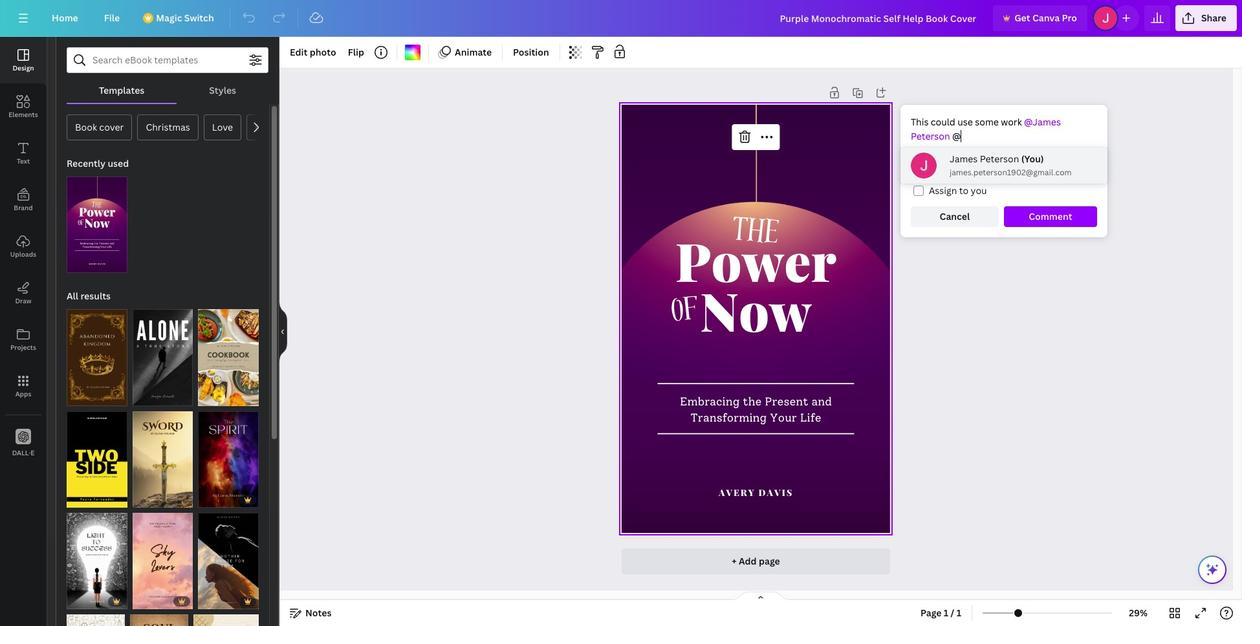 Task type: describe. For each thing, give the bounding box(es) containing it.
draw
[[15, 297, 31, 306]]

your
[[771, 411, 798, 425]]

1 of 2
[[205, 393, 223, 403]]

recently used
[[67, 157, 129, 170]]

davis
[[759, 487, 794, 499]]

purple monochromatic self help book cover group
[[67, 169, 127, 273]]

present
[[765, 395, 809, 409]]

file button
[[94, 5, 130, 31]]

black and white modern minimalist love story book cover image
[[198, 513, 259, 610]]

page
[[921, 607, 942, 620]]

colorful modern cookbook book cover group
[[198, 302, 259, 406]]

hide image
[[279, 301, 287, 363]]

brown rusty mystery novel book cover group
[[130, 607, 188, 627]]

home
[[52, 12, 78, 24]]

1 horizontal spatial 1
[[944, 607, 949, 620]]

black button
[[247, 115, 287, 140]]

magic switch button
[[135, 5, 224, 31]]

draw button
[[0, 270, 47, 317]]

black and white modern minimalist love story book cover group
[[198, 506, 259, 610]]

file
[[104, 12, 120, 24]]

apps button
[[0, 363, 47, 410]]

flip
[[348, 46, 364, 58]]

colorful dark modern photo the spirit novel book cover group
[[198, 404, 259, 508]]

no color image
[[405, 45, 421, 60]]

golden hour sunset sky book cover image
[[132, 513, 193, 610]]

side panel tab list
[[0, 37, 47, 467]]

page 1 / 1
[[921, 607, 962, 620]]

text button
[[0, 130, 47, 177]]

could
[[931, 116, 956, 128]]

+ add page
[[732, 555, 781, 568]]

29% button
[[1118, 603, 1160, 624]]

/
[[951, 607, 955, 620]]

share
[[1202, 12, 1227, 24]]

beige simple sketch illustration recipe book cover group
[[67, 607, 125, 627]]

work
[[1002, 116, 1023, 128]]

embracing the present and transforming your life
[[680, 395, 833, 425]]

animate
[[455, 46, 492, 58]]

styles button
[[177, 78, 269, 103]]

(you)
[[1022, 153, 1045, 165]]

some
[[976, 116, 999, 128]]

Comment draft. Add a comment or @mention. text field
[[911, 115, 1098, 144]]

brown and orange elegant simple young adult fantasy book cover group
[[67, 302, 127, 406]]

position
[[513, 46, 550, 58]]

brown and orange elegant simple young adult fantasy book cover image
[[67, 310, 127, 406]]

elements button
[[0, 84, 47, 130]]

position button
[[508, 42, 555, 63]]

canva
[[1033, 12, 1061, 24]]

Design title text field
[[770, 5, 989, 31]]

notes
[[306, 607, 332, 620]]

edit
[[290, 46, 308, 58]]

dall·e
[[12, 448, 35, 457]]

brown aesthetic minimalist note book cover page a4 document image
[[193, 615, 259, 627]]

christmas
[[146, 121, 190, 133]]

black white maximalism inspirational book cover group
[[67, 506, 127, 610]]

photo
[[310, 46, 336, 58]]

add
[[739, 555, 757, 568]]

brand button
[[0, 177, 47, 223]]

Search eBook templates search field
[[93, 48, 243, 73]]

@james
[[1025, 116, 1062, 128]]

edit photo button
[[285, 42, 342, 63]]

black white maximalism inspirational book cover image
[[67, 513, 127, 610]]

apps
[[15, 390, 31, 399]]

styles
[[209, 84, 236, 96]]

all
[[67, 290, 78, 303]]

magic switch
[[156, 12, 214, 24]]

black and yellow modern two side book cover image
[[67, 412, 127, 508]]

text
[[17, 157, 30, 166]]

power now
[[676, 225, 837, 345]]

use
[[958, 116, 974, 128]]

book cover button
[[67, 115, 132, 140]]

embracing
[[680, 395, 740, 409]]

james.peterson1902@gmail.com
[[950, 167, 1072, 178]]

cancel button
[[911, 207, 1000, 227]]

29%
[[1130, 607, 1148, 620]]

james
[[950, 153, 978, 165]]

edit photo
[[290, 46, 336, 58]]

comment
[[1030, 210, 1073, 223]]

pro
[[1063, 12, 1078, 24]]

page
[[759, 555, 781, 568]]

purple monochromatic self help book cover image
[[67, 177, 127, 273]]



Task type: vqa. For each thing, say whether or not it's contained in the screenshot.
Black White Maximalism Inspirational Book Cover Group
yes



Task type: locate. For each thing, give the bounding box(es) containing it.
peterson
[[911, 130, 951, 142], [981, 153, 1020, 165]]

2
[[219, 393, 223, 403]]

peterson for james peterson (you) james.peterson1902@gmail.com
[[981, 153, 1020, 165]]

recently
[[67, 157, 106, 170]]

peterson up james.peterson1902@gmail.com
[[981, 153, 1020, 165]]

peterson down the this
[[911, 130, 951, 142]]

design button
[[0, 37, 47, 84]]

projects button
[[0, 317, 47, 363]]

love button
[[204, 115, 242, 140]]

1
[[205, 393, 209, 403], [944, 607, 949, 620], [957, 607, 962, 620]]

canva assistant image
[[1205, 563, 1221, 578]]

1 left 2
[[205, 393, 209, 403]]

book cover
[[75, 121, 124, 133]]

brown rusty mystery novel book cover image
[[130, 615, 188, 627]]

peterson for @james peterson
[[911, 130, 951, 142]]

avery
[[719, 487, 756, 499]]

show pages image
[[730, 592, 792, 602]]

power
[[676, 225, 837, 296]]

assign
[[930, 185, 958, 197]]

love
[[212, 121, 233, 133]]

of
[[670, 285, 702, 341], [210, 393, 217, 403]]

1 vertical spatial of
[[210, 393, 217, 403]]

peterson inside james peterson (you) james.peterson1902@gmail.com
[[981, 153, 1020, 165]]

main menu bar
[[0, 0, 1243, 37]]

templates button
[[67, 78, 177, 103]]

peterson inside @james peterson
[[911, 130, 951, 142]]

comment button
[[1005, 207, 1098, 227]]

of inside colorful modern cookbook book cover group
[[210, 393, 217, 403]]

+
[[732, 555, 737, 568]]

1 right /
[[957, 607, 962, 620]]

1 horizontal spatial of
[[670, 285, 702, 341]]

templates
[[99, 84, 145, 96]]

1 inside colorful modern cookbook book cover group
[[205, 393, 209, 403]]

brand
[[14, 203, 33, 212]]

to
[[960, 185, 969, 197]]

design
[[13, 63, 34, 73]]

uploads
[[10, 250, 36, 259]]

all results
[[67, 290, 111, 303]]

0 vertical spatial peterson
[[911, 130, 951, 142]]

black
[[255, 121, 279, 133]]

home link
[[41, 5, 89, 31]]

and
[[812, 395, 833, 409]]

magic
[[156, 12, 182, 24]]

0 horizontal spatial 1
[[205, 393, 209, 403]]

colorful dark modern photo the spirit novel book cover image
[[198, 412, 259, 508]]

0 horizontal spatial peterson
[[911, 130, 951, 142]]

golden hour sunset sky book cover group
[[132, 506, 193, 610]]

now
[[701, 275, 812, 345]]

0 vertical spatial of
[[670, 285, 702, 341]]

black and yellow modern two side book cover group
[[67, 404, 127, 508]]

1 vertical spatial peterson
[[981, 153, 1020, 165]]

used
[[108, 157, 129, 170]]

get canva pro button
[[994, 5, 1088, 31]]

yellow fantasy novel book cover image
[[132, 412, 193, 508]]

flip button
[[343, 42, 370, 63]]

cancel
[[940, 210, 971, 223]]

notes button
[[285, 603, 337, 624]]

switch
[[184, 12, 214, 24]]

0 horizontal spatial of
[[210, 393, 217, 403]]

transforming
[[691, 411, 767, 425]]

dall·e button
[[0, 420, 47, 467]]

1 vertical spatial the
[[743, 395, 762, 409]]

@
[[951, 130, 962, 142]]

cover
[[99, 121, 124, 133]]

get
[[1015, 12, 1031, 24]]

yellow fantasy novel book cover group
[[132, 404, 193, 508]]

this
[[911, 116, 929, 128]]

brown aesthetic minimalist note book cover page a4 document group
[[193, 607, 259, 627]]

1 horizontal spatial peterson
[[981, 153, 1020, 165]]

you
[[971, 185, 988, 197]]

christmas button
[[137, 115, 199, 140]]

james peterson (you) james.peterson1902@gmail.com
[[950, 153, 1072, 178]]

share button
[[1176, 5, 1238, 31]]

black and white  modern alone story book cover group
[[132, 302, 193, 406]]

0 vertical spatial the
[[731, 205, 781, 263]]

projects
[[10, 343, 36, 352]]

the inside embracing the present and transforming your life
[[743, 395, 762, 409]]

uploads button
[[0, 223, 47, 270]]

avery davis
[[719, 487, 794, 499]]

life
[[801, 411, 822, 425]]

black and white  modern alone story book cover image
[[132, 310, 193, 406]]

this could use some work
[[911, 116, 1025, 128]]

1 left /
[[944, 607, 949, 620]]

2 horizontal spatial 1
[[957, 607, 962, 620]]

animate button
[[434, 42, 497, 63]]

+ add page button
[[622, 549, 891, 575]]

book
[[75, 121, 97, 133]]

results
[[81, 290, 111, 303]]

get canva pro
[[1015, 12, 1078, 24]]

assign to you
[[930, 185, 988, 197]]

@james peterson
[[911, 116, 1064, 142]]

elements
[[9, 110, 38, 119]]



